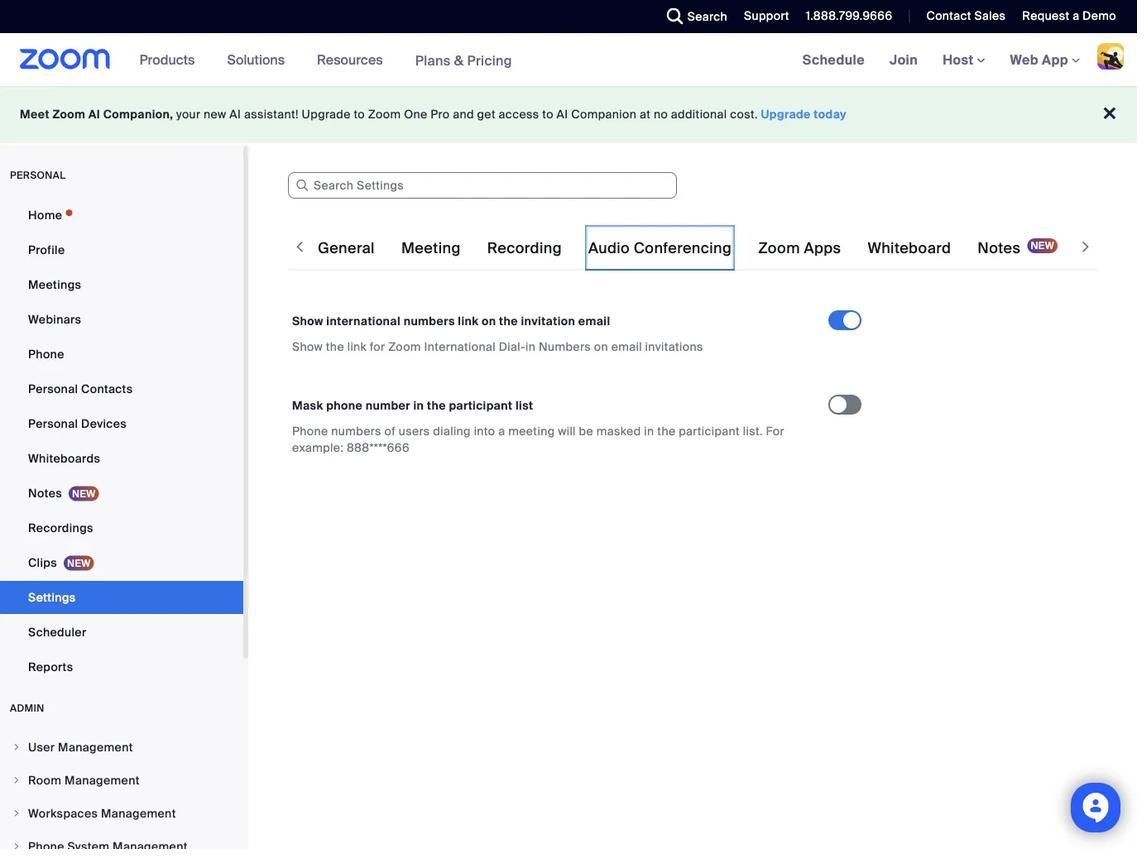 Task type: locate. For each thing, give the bounding box(es) containing it.
notes
[[978, 239, 1021, 258], [28, 486, 62, 501]]

masked
[[597, 424, 642, 439]]

0 horizontal spatial a
[[499, 424, 506, 439]]

0 horizontal spatial link
[[348, 339, 367, 354]]

on
[[482, 313, 496, 329], [594, 339, 609, 354]]

on up show the link for zoom international dial-in numbers on email invitations
[[482, 313, 496, 329]]

host
[[943, 51, 978, 68]]

1 vertical spatial link
[[348, 339, 367, 354]]

phone down webinars
[[28, 347, 64, 362]]

webinars
[[28, 312, 81, 327]]

management inside room management menu item
[[65, 773, 140, 788]]

1 vertical spatial numbers
[[332, 424, 382, 439]]

list
[[516, 398, 534, 413]]

resources
[[317, 51, 383, 68]]

2 to from the left
[[543, 107, 554, 122]]

new
[[204, 107, 227, 122]]

meet
[[20, 107, 50, 122]]

recording
[[488, 239, 562, 258]]

0 horizontal spatial participant
[[449, 398, 513, 413]]

1 vertical spatial participant
[[679, 424, 740, 439]]

2 right image from the top
[[12, 809, 22, 819]]

0 horizontal spatial on
[[482, 313, 496, 329]]

ai left the 'companion,'
[[88, 107, 100, 122]]

1 vertical spatial management
[[65, 773, 140, 788]]

0 horizontal spatial email
[[579, 313, 611, 329]]

1 vertical spatial show
[[292, 339, 323, 354]]

0 vertical spatial numbers
[[404, 313, 455, 329]]

room management
[[28, 773, 140, 788]]

in down invitation
[[526, 339, 536, 354]]

the right masked
[[658, 424, 676, 439]]

resources button
[[317, 33, 391, 86]]

1 horizontal spatial to
[[543, 107, 554, 122]]

mask
[[292, 398, 323, 413]]

0 vertical spatial personal
[[28, 381, 78, 397]]

2 horizontal spatial in
[[645, 424, 655, 439]]

meeting
[[402, 239, 461, 258]]

personal up the whiteboards
[[28, 416, 78, 431]]

whiteboards
[[28, 451, 100, 466]]

email left invitations
[[612, 339, 643, 354]]

to
[[354, 107, 365, 122], [543, 107, 554, 122]]

phone inside phone numbers of users dialing into a meeting will be masked in the participant list. for example: 888****666
[[292, 424, 328, 439]]

tabs of my account settings page tab list
[[315, 225, 1138, 272]]

2 vertical spatial right image
[[12, 842, 22, 850]]

dial-
[[499, 339, 526, 354]]

personal contacts
[[28, 381, 133, 397]]

phone
[[326, 398, 363, 413]]

0 vertical spatial show
[[292, 313, 324, 329]]

1 horizontal spatial ai
[[230, 107, 241, 122]]

management
[[58, 740, 133, 755], [65, 773, 140, 788], [101, 806, 176, 822]]

in up users on the left of page
[[414, 398, 424, 413]]

support link
[[732, 0, 794, 33], [745, 8, 790, 24]]

pro
[[431, 107, 450, 122]]

web
[[1011, 51, 1039, 68]]

solutions button
[[227, 33, 292, 86]]

1 vertical spatial phone
[[292, 424, 328, 439]]

management inside 'user management' menu item
[[58, 740, 133, 755]]

upgrade down 'product information' navigation
[[302, 107, 351, 122]]

notes inside tabs of my account settings page "tab list"
[[978, 239, 1021, 258]]

link
[[458, 313, 479, 329], [348, 339, 367, 354]]

menu item
[[0, 831, 243, 850]]

conferencing
[[634, 239, 732, 258]]

be
[[579, 424, 594, 439]]

1 horizontal spatial in
[[526, 339, 536, 354]]

0 horizontal spatial upgrade
[[302, 107, 351, 122]]

right image inside workspaces management menu item
[[12, 809, 22, 819]]

companion,
[[103, 107, 173, 122]]

phone numbers of users dialing into a meeting will be masked in the participant list. for example: 888****666
[[292, 424, 785, 455]]

a right the into
[[499, 424, 506, 439]]

personal menu menu
[[0, 199, 243, 686]]

in right masked
[[645, 424, 655, 439]]

meeting
[[509, 424, 555, 439]]

0 horizontal spatial to
[[354, 107, 365, 122]]

0 vertical spatial phone
[[28, 347, 64, 362]]

1 horizontal spatial phone
[[292, 424, 328, 439]]

workspaces management menu item
[[0, 798, 243, 830]]

management down room management menu item
[[101, 806, 176, 822]]

upgrade right cost.
[[762, 107, 811, 122]]

on right numbers
[[594, 339, 609, 354]]

management up workspaces management
[[65, 773, 140, 788]]

1 horizontal spatial upgrade
[[762, 107, 811, 122]]

phone up example:
[[292, 424, 328, 439]]

personal for personal devices
[[28, 416, 78, 431]]

zoom logo image
[[20, 49, 111, 70]]

0 horizontal spatial phone
[[28, 347, 64, 362]]

right image inside 'user management' menu item
[[12, 743, 22, 753]]

apps
[[805, 239, 842, 258]]

2 vertical spatial in
[[645, 424, 655, 439]]

0 horizontal spatial notes
[[28, 486, 62, 501]]

1.888.799.9666 button
[[794, 0, 897, 33], [806, 8, 893, 24]]

to right access
[[543, 107, 554, 122]]

a left demo
[[1073, 8, 1080, 24]]

link left for
[[348, 339, 367, 354]]

link up international
[[458, 313, 479, 329]]

request a demo link
[[1011, 0, 1138, 33], [1023, 8, 1117, 24]]

0 vertical spatial management
[[58, 740, 133, 755]]

plans & pricing
[[415, 52, 513, 69]]

clips link
[[0, 547, 243, 580]]

meetings navigation
[[791, 33, 1138, 87]]

request a demo
[[1023, 8, 1117, 24]]

phone
[[28, 347, 64, 362], [292, 424, 328, 439]]

zoom
[[53, 107, 85, 122], [368, 107, 401, 122], [759, 239, 801, 258], [389, 339, 421, 354]]

ai left companion
[[557, 107, 569, 122]]

numbers up international
[[404, 313, 455, 329]]

0 vertical spatial a
[[1073, 8, 1080, 24]]

1 vertical spatial right image
[[12, 809, 22, 819]]

admin
[[10, 702, 45, 715]]

personal
[[10, 169, 66, 182]]

settings link
[[0, 581, 243, 615]]

products button
[[140, 33, 202, 86]]

1 vertical spatial email
[[612, 339, 643, 354]]

banner
[[0, 33, 1138, 87]]

management inside workspaces management menu item
[[101, 806, 176, 822]]

0 vertical spatial notes
[[978, 239, 1021, 258]]

profile
[[28, 242, 65, 258]]

2 horizontal spatial ai
[[557, 107, 569, 122]]

management for user management
[[58, 740, 133, 755]]

user management menu item
[[0, 732, 243, 764]]

personal up personal devices
[[28, 381, 78, 397]]

1 vertical spatial personal
[[28, 416, 78, 431]]

0 horizontal spatial in
[[414, 398, 424, 413]]

0 horizontal spatial numbers
[[332, 424, 382, 439]]

1 vertical spatial on
[[594, 339, 609, 354]]

participant up the into
[[449, 398, 513, 413]]

1 show from the top
[[292, 313, 324, 329]]

numbers
[[404, 313, 455, 329], [332, 424, 382, 439]]

your
[[176, 107, 201, 122]]

participant
[[449, 398, 513, 413], [679, 424, 740, 439]]

personal contacts link
[[0, 373, 243, 406]]

search
[[688, 9, 728, 24]]

general
[[318, 239, 375, 258]]

into
[[474, 424, 496, 439]]

the
[[499, 313, 518, 329], [326, 339, 344, 354], [427, 398, 446, 413], [658, 424, 676, 439]]

right image
[[12, 743, 22, 753], [12, 809, 22, 819], [12, 842, 22, 850]]

1 horizontal spatial a
[[1073, 8, 1080, 24]]

2 vertical spatial management
[[101, 806, 176, 822]]

3 ai from the left
[[557, 107, 569, 122]]

1 horizontal spatial numbers
[[404, 313, 455, 329]]

upgrade
[[302, 107, 351, 122], [762, 107, 811, 122]]

show left international
[[292, 313, 324, 329]]

zoom left apps
[[759, 239, 801, 258]]

host button
[[943, 51, 986, 68]]

1 upgrade from the left
[[302, 107, 351, 122]]

participant left list.
[[679, 424, 740, 439]]

1 horizontal spatial link
[[458, 313, 479, 329]]

1 horizontal spatial participant
[[679, 424, 740, 439]]

meetings link
[[0, 268, 243, 301]]

the down international
[[326, 339, 344, 354]]

banner containing products
[[0, 33, 1138, 87]]

phone inside personal menu menu
[[28, 347, 64, 362]]

0 vertical spatial right image
[[12, 743, 22, 753]]

web app button
[[1011, 51, 1081, 68]]

1 right image from the top
[[12, 743, 22, 753]]

0 vertical spatial in
[[526, 339, 536, 354]]

1 vertical spatial a
[[499, 424, 506, 439]]

1 personal from the top
[[28, 381, 78, 397]]

1 vertical spatial notes
[[28, 486, 62, 501]]

a
[[1073, 8, 1080, 24], [499, 424, 506, 439]]

1 horizontal spatial notes
[[978, 239, 1021, 258]]

scheduler link
[[0, 616, 243, 649]]

contact sales link
[[915, 0, 1011, 33], [927, 8, 1007, 24]]

invitations
[[646, 339, 704, 354]]

additional
[[672, 107, 728, 122]]

admin menu menu
[[0, 732, 243, 850]]

0 horizontal spatial ai
[[88, 107, 100, 122]]

numbers up 888****666
[[332, 424, 382, 439]]

audio conferencing
[[589, 239, 732, 258]]

email up numbers
[[579, 313, 611, 329]]

room management menu item
[[0, 765, 243, 797]]

to down the resources dropdown button
[[354, 107, 365, 122]]

1 vertical spatial in
[[414, 398, 424, 413]]

management up room management
[[58, 740, 133, 755]]

one
[[404, 107, 428, 122]]

plans
[[415, 52, 451, 69]]

personal for personal contacts
[[28, 381, 78, 397]]

notes inside notes link
[[28, 486, 62, 501]]

user
[[28, 740, 55, 755]]

home link
[[0, 199, 243, 232]]

ai right new
[[230, 107, 241, 122]]

companion
[[572, 107, 637, 122]]

2 show from the top
[[292, 339, 323, 354]]

show up mask in the top of the page
[[292, 339, 323, 354]]

the up dialing
[[427, 398, 446, 413]]

2 personal from the top
[[28, 416, 78, 431]]



Task type: describe. For each thing, give the bounding box(es) containing it.
show for show the link for zoom international dial-in numbers on email invitations
[[292, 339, 323, 354]]

phone for phone
[[28, 347, 64, 362]]

meet zoom ai companion, your new ai assistant! upgrade to zoom one pro and get access to ai companion at no additional cost. upgrade today
[[20, 107, 847, 122]]

webinars link
[[0, 303, 243, 336]]

888****666
[[347, 440, 410, 455]]

a inside phone numbers of users dialing into a meeting will be masked in the participant list. for example: 888****666
[[499, 424, 506, 439]]

recordings
[[28, 521, 93, 536]]

zoom inside tabs of my account settings page "tab list"
[[759, 239, 801, 258]]

zoom apps
[[759, 239, 842, 258]]

devices
[[81, 416, 127, 431]]

personal devices link
[[0, 407, 243, 441]]

profile picture image
[[1098, 43, 1125, 70]]

numbers
[[539, 339, 591, 354]]

2 ai from the left
[[230, 107, 241, 122]]

zoom right for
[[389, 339, 421, 354]]

meet zoom ai companion, footer
[[0, 86, 1138, 143]]

schedule link
[[791, 33, 878, 86]]

access
[[499, 107, 540, 122]]

0 vertical spatial email
[[579, 313, 611, 329]]

2 upgrade from the left
[[762, 107, 811, 122]]

meetings
[[28, 277, 81, 292]]

numbers inside phone numbers of users dialing into a meeting will be masked in the participant list. for example: 888****666
[[332, 424, 382, 439]]

for
[[370, 339, 385, 354]]

show for show international numbers link on the invitation email
[[292, 313, 324, 329]]

number
[[366, 398, 411, 413]]

user management
[[28, 740, 133, 755]]

phone link
[[0, 338, 243, 371]]

in inside phone numbers of users dialing into a meeting will be masked in the participant list. for example: 888****666
[[645, 424, 655, 439]]

0 vertical spatial participant
[[449, 398, 513, 413]]

Search Settings text field
[[288, 172, 677, 199]]

invitation
[[521, 313, 576, 329]]

the inside phone numbers of users dialing into a meeting will be masked in the participant list. for example: 888****666
[[658, 424, 676, 439]]

contact sales
[[927, 8, 1007, 24]]

product information navigation
[[127, 33, 525, 87]]

no
[[654, 107, 668, 122]]

management for room management
[[65, 773, 140, 788]]

join
[[890, 51, 919, 68]]

today
[[814, 107, 847, 122]]

personal devices
[[28, 416, 127, 431]]

whiteboard
[[868, 239, 952, 258]]

for
[[767, 424, 785, 439]]

of
[[385, 424, 396, 439]]

recordings link
[[0, 512, 243, 545]]

show the link for zoom international dial-in numbers on email invitations
[[292, 339, 704, 354]]

reports
[[28, 660, 73, 675]]

home
[[28, 207, 62, 223]]

3 right image from the top
[[12, 842, 22, 850]]

show international numbers link on the invitation email
[[292, 313, 611, 329]]

cost.
[[731, 107, 758, 122]]

0 vertical spatial on
[[482, 313, 496, 329]]

upgrade today link
[[762, 107, 847, 122]]

scroll left image
[[292, 239, 308, 255]]

search button
[[655, 0, 732, 33]]

contact
[[927, 8, 972, 24]]

products
[[140, 51, 195, 68]]

zoom right meet
[[53, 107, 85, 122]]

request
[[1023, 8, 1070, 24]]

assistant!
[[244, 107, 299, 122]]

international
[[327, 313, 401, 329]]

right image
[[12, 776, 22, 786]]

notes link
[[0, 477, 243, 510]]

participant inside phone numbers of users dialing into a meeting will be masked in the participant list. for example: 888****666
[[679, 424, 740, 439]]

1 horizontal spatial email
[[612, 339, 643, 354]]

schedule
[[803, 51, 865, 68]]

workspaces management
[[28, 806, 176, 822]]

room
[[28, 773, 62, 788]]

settings
[[28, 590, 76, 605]]

and
[[453, 107, 474, 122]]

right image for workspaces management
[[12, 809, 22, 819]]

profile link
[[0, 234, 243, 267]]

get
[[477, 107, 496, 122]]

right image for user management
[[12, 743, 22, 753]]

1 horizontal spatial on
[[594, 339, 609, 354]]

whiteboards link
[[0, 442, 243, 475]]

dialing
[[433, 424, 471, 439]]

demo
[[1083, 8, 1117, 24]]

at
[[640, 107, 651, 122]]

mask phone number in the participant list
[[292, 398, 534, 413]]

join link
[[878, 33, 931, 86]]

solutions
[[227, 51, 285, 68]]

the up dial-
[[499, 313, 518, 329]]

management for workspaces management
[[101, 806, 176, 822]]

reports link
[[0, 651, 243, 684]]

1.888.799.9666
[[806, 8, 893, 24]]

1 ai from the left
[[88, 107, 100, 122]]

0 vertical spatial link
[[458, 313, 479, 329]]

contacts
[[81, 381, 133, 397]]

workspaces
[[28, 806, 98, 822]]

web app
[[1011, 51, 1069, 68]]

zoom left one
[[368, 107, 401, 122]]

scroll right image
[[1078, 239, 1095, 255]]

1 to from the left
[[354, 107, 365, 122]]

phone for phone numbers of users dialing into a meeting will be masked in the participant list. for example: 888****666
[[292, 424, 328, 439]]

audio
[[589, 239, 630, 258]]

will
[[558, 424, 576, 439]]

international
[[425, 339, 496, 354]]

pricing
[[467, 52, 513, 69]]

app
[[1043, 51, 1069, 68]]

clips
[[28, 555, 57, 571]]

scheduler
[[28, 625, 86, 640]]



Task type: vqa. For each thing, say whether or not it's contained in the screenshot.
5th right icon from the top
no



